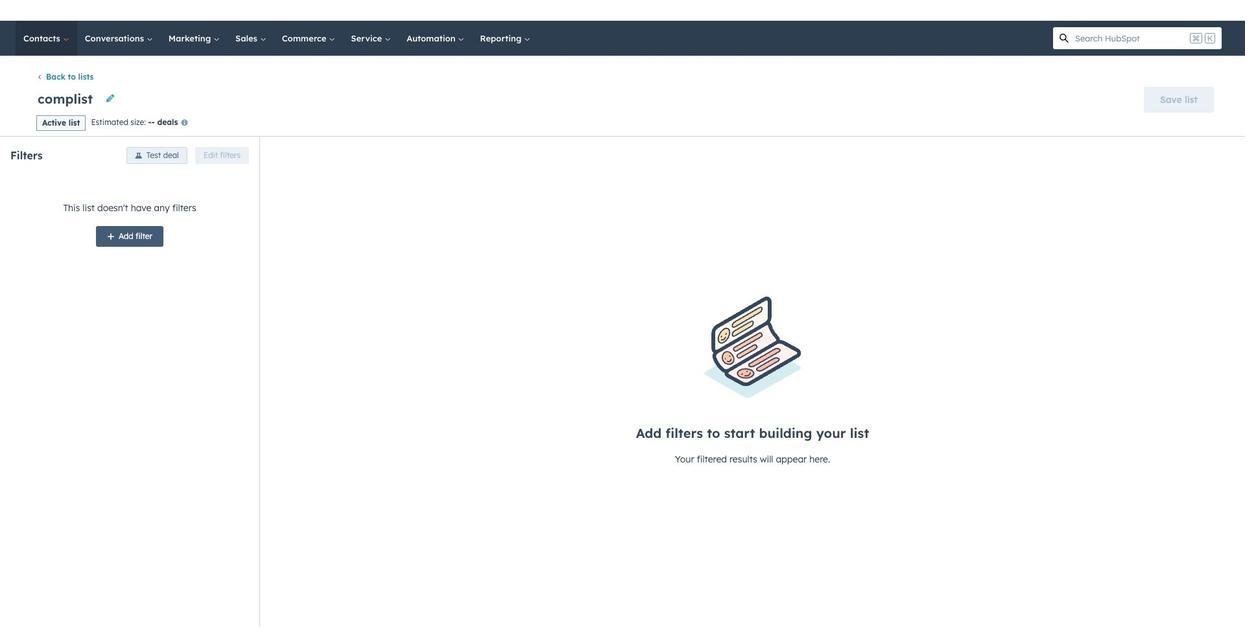 Task type: describe. For each thing, give the bounding box(es) containing it.
page section element
[[0, 56, 1245, 136]]



Task type: locate. For each thing, give the bounding box(es) containing it.
banner inside page section element
[[31, 83, 1214, 114]]

banner
[[31, 83, 1214, 114]]

Search HubSpot search field
[[1076, 27, 1188, 49]]

List name field
[[36, 90, 97, 108]]



Task type: vqa. For each thing, say whether or not it's contained in the screenshot.
Owner:
no



